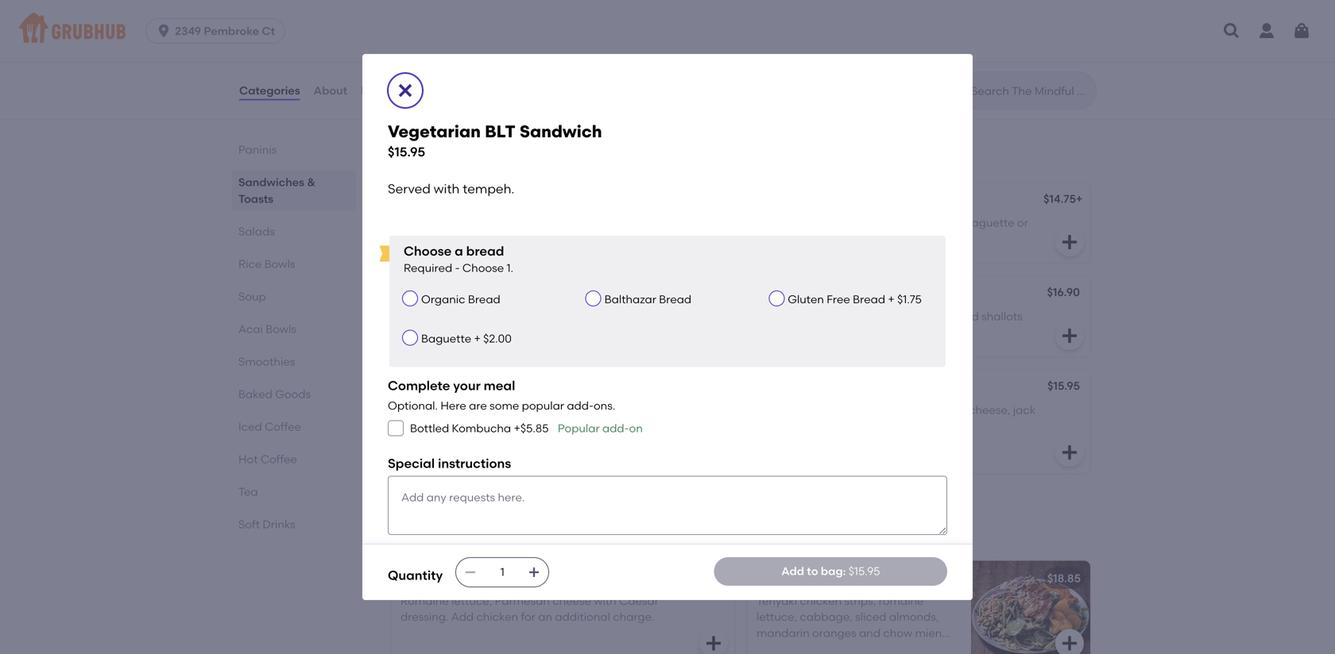 Task type: vqa. For each thing, say whether or not it's contained in the screenshot.
Add
yes



Task type: locate. For each thing, give the bounding box(es) containing it.
avocado for mash
[[401, 404, 449, 417]]

mien
[[915, 627, 942, 640]]

1 vertical spatial sourdough
[[401, 420, 460, 433]]

bread
[[466, 244, 504, 259]]

1 vertical spatial cheese,
[[969, 404, 1010, 417]]

avocado for mash,
[[757, 310, 805, 323]]

salad up romaine at left
[[443, 572, 475, 586]]

0 vertical spatial &
[[493, 146, 506, 166]]

0 vertical spatial vegetarian
[[388, 122, 481, 142]]

cheese, down 'black'
[[757, 420, 798, 433]]

and down sticky
[[836, 420, 858, 433]]

svg image inside main navigation navigation
[[1222, 21, 1241, 41]]

1 horizontal spatial cheese,
[[871, 310, 913, 323]]

1 horizontal spatial &
[[493, 146, 506, 166]]

0 vertical spatial $15.95
[[388, 144, 425, 160]]

vegetarian for vegetarian blt sandwich $15.95
[[388, 122, 481, 142]]

salad up strips,
[[838, 572, 869, 586]]

blt inside button
[[464, 194, 483, 207]]

sandwiches down the paninis
[[238, 176, 304, 189]]

lettuce, down the teriyaki
[[757, 611, 797, 624]]

organic.
[[388, 529, 428, 541]]

coffee right hot
[[261, 453, 297, 466]]

avocado, down required at top
[[401, 287, 452, 301]]

$11.75 +
[[690, 51, 727, 64]]

$15.95 for vegetarian blt sandwich
[[388, 144, 425, 160]]

with up additional on the bottom left
[[594, 595, 616, 608]]

avocado toast image
[[615, 370, 734, 474]]

balthazar bread
[[604, 293, 691, 306]]

1 horizontal spatial salads
[[388, 507, 445, 527]]

and inside black beans, sticky rice, sharp cheddar cheese, jack cheese, onion, and roasted peppers
[[836, 420, 858, 433]]

caesar up charge.
[[619, 595, 659, 608]]

balthazar
[[417, 75, 469, 88], [604, 293, 656, 306]]

1 horizontal spatial choose
[[462, 262, 504, 275]]

0 vertical spatial toast
[[898, 287, 927, 301]]

sandwich for vegetarian blt sandwich $15.95
[[520, 122, 602, 142]]

0 vertical spatial coffee
[[265, 420, 301, 434]]

avocado up bottled
[[401, 404, 449, 417]]

0 horizontal spatial add-
[[567, 399, 594, 413]]

1 horizontal spatial chicken
[[800, 595, 842, 608]]

$17.50
[[693, 571, 724, 584]]

required
[[404, 262, 452, 275]]

1 horizontal spatial served
[[804, 643, 842, 655]]

vegetarian inside button
[[401, 194, 461, 207]]

avocado down always at the top right
[[757, 310, 805, 323]]

1 vertical spatial toasts
[[238, 192, 273, 206]]

iced coffee
[[238, 420, 301, 434]]

avocado, for avocado, tomato and cucumber sandwich
[[401, 287, 452, 301]]

multigrain
[[471, 75, 525, 88]]

0 horizontal spatial sandwiches
[[238, 176, 304, 189]]

avocado inside avocado mash, goat cheese, and pickled shallots on balthazar's sourdough
[[757, 310, 805, 323]]

shallots
[[982, 310, 1023, 323]]

grilled
[[401, 52, 437, 66]]

parmesan
[[495, 595, 550, 608]]

caesar up romaine at left
[[401, 572, 441, 586]]

+ for $14.75 +
[[1076, 192, 1083, 206]]

sandwich
[[483, 52, 537, 66], [520, 122, 602, 142], [486, 194, 540, 207], [584, 287, 637, 301]]

0 horizontal spatial served
[[388, 181, 431, 197]]

sandwich inside button
[[486, 194, 540, 207]]

complete your meal optional. here are some popular add-ons.
[[388, 378, 615, 413]]

sandwich for grilled cheese sandwich
[[483, 52, 537, 66]]

avocado inside avocado mash on balthazar's sourdough
[[401, 404, 449, 417]]

0 vertical spatial avocado,
[[401, 287, 452, 301]]

toast
[[898, 287, 927, 301], [452, 381, 482, 395]]

served inside teriyaki chicken strips, romaine lettuce, cabbage, sliced almonds, mandarin oranges and chow mien noodles. served with miso gin
[[804, 643, 842, 655]]

choose up required at top
[[404, 244, 452, 259]]

salads up rice
[[238, 225, 275, 238]]

some
[[490, 399, 519, 413]]

romaine
[[879, 595, 924, 608]]

chicken inside teriyaki chicken strips, romaine lettuce, cabbage, sliced almonds, mandarin oranges and chow mien noodles. served with miso gin
[[800, 595, 842, 608]]

on
[[401, 75, 414, 88], [757, 326, 770, 340], [484, 404, 498, 417], [629, 422, 643, 435]]

0 vertical spatial sandwiches
[[388, 146, 489, 166]]

+
[[720, 51, 727, 64], [1076, 192, 1083, 206], [888, 293, 895, 306], [474, 332, 481, 346], [514, 422, 520, 435]]

choose down bread
[[462, 262, 504, 275]]

jack
[[1013, 404, 1036, 417]]

blt for vegetarian blt sandwich $15.95
[[485, 122, 516, 142]]

kombucha
[[452, 422, 511, 435]]

vegetarian up served with tempeh.
[[388, 122, 481, 142]]

sliced
[[855, 611, 886, 624]]

sandwich inside vegetarian blt sandwich $15.95
[[520, 122, 602, 142]]

vegetarian inside vegetarian blt sandwich $15.95
[[388, 122, 481, 142]]

with left mayo
[[861, 216, 884, 230]]

onion,
[[801, 420, 834, 433]]

free
[[827, 293, 850, 306]]

or
[[1017, 216, 1028, 230]]

vegetarian up a on the left top of page
[[401, 194, 461, 207]]

0 vertical spatial chicken
[[800, 595, 842, 608]]

1 vertical spatial avocado,
[[401, 310, 452, 323]]

1 horizontal spatial blt
[[485, 122, 516, 142]]

2 horizontal spatial $15.95
[[1047, 380, 1080, 393]]

1 vertical spatial &
[[307, 176, 316, 189]]

avocado mash, goat cheese, and pickled shallots on balthazar's sourdough
[[757, 310, 1023, 340]]

1 horizontal spatial lettuce,
[[757, 611, 797, 624]]

avocado up 'goat'
[[846, 287, 895, 301]]

svg image
[[1292, 21, 1311, 41], [156, 23, 172, 39], [1060, 327, 1079, 346], [391, 424, 401, 433], [1060, 444, 1079, 463], [464, 567, 477, 579], [528, 567, 541, 579], [704, 635, 723, 654]]

2 salad from the left
[[838, 572, 869, 586]]

dressing.
[[401, 611, 449, 624]]

balthazar's
[[773, 326, 832, 340]]

toast up are
[[452, 381, 482, 395]]

bottled
[[410, 422, 449, 435]]

caesar inside romaine lettuce, parmesan cheese with caesar dressing. add chicken for an additional charge.
[[619, 595, 659, 608]]

toast up avocado mash, goat cheese, and pickled shallots on balthazar's sourdough
[[898, 287, 927, 301]]

0 vertical spatial caesar
[[401, 572, 441, 586]]

2 vertical spatial $15.95
[[849, 565, 880, 579]]

lettuce, down caesar salad
[[451, 595, 492, 608]]

greens
[[560, 310, 597, 323]]

0 horizontal spatial salads
[[238, 225, 275, 238]]

drinks
[[263, 518, 295, 532]]

$15.95
[[388, 144, 425, 160], [1047, 380, 1080, 393], [849, 565, 880, 579]]

1 vertical spatial salads
[[388, 507, 445, 527]]

0 horizontal spatial cheese,
[[757, 420, 798, 433]]

0 vertical spatial add-
[[567, 399, 594, 413]]

avocado,
[[401, 287, 452, 301], [401, 310, 452, 323]]

sandwiches & toasts down the paninis
[[238, 176, 316, 206]]

1 vertical spatial lettuce,
[[757, 611, 797, 624]]

rice,
[[861, 404, 884, 417]]

0 vertical spatial balthazar
[[417, 75, 469, 88]]

cranberries,
[[757, 216, 823, 230]]

with down oranges
[[844, 643, 867, 655]]

0 vertical spatial served
[[388, 181, 431, 197]]

add- up popular
[[567, 399, 594, 413]]

1 vertical spatial caesar
[[619, 595, 659, 608]]

1 avocado, from the top
[[401, 287, 452, 301]]

vegetarian blt sandwich $15.95
[[388, 122, 602, 160]]

on up kombucha
[[484, 404, 498, 417]]

chicken down parmesan
[[476, 611, 518, 624]]

toasted
[[920, 216, 962, 230]]

avocado for toast
[[401, 381, 450, 395]]

$5.85
[[520, 422, 549, 435]]

svg image
[[1222, 21, 1241, 41], [396, 81, 415, 100], [704, 233, 723, 252], [1060, 233, 1079, 252], [1060, 635, 1079, 654]]

1 vertical spatial vegetarian
[[401, 194, 461, 207]]

bowls right rice
[[264, 257, 295, 271]]

2 horizontal spatial cheese,
[[969, 404, 1010, 417]]

0 horizontal spatial blt
[[464, 194, 483, 207]]

and left lemon
[[599, 310, 621, 323]]

$15.60
[[686, 286, 720, 299]]

avocado
[[846, 287, 895, 301], [757, 310, 805, 323], [401, 381, 450, 395], [401, 404, 449, 417]]

0 horizontal spatial sandwiches & toasts
[[238, 176, 316, 206]]

sandwiches & toasts
[[388, 146, 564, 166], [238, 176, 316, 206]]

1 vertical spatial choose
[[462, 262, 504, 275]]

main navigation navigation
[[0, 0, 1335, 62]]

1 vertical spatial served
[[804, 643, 842, 655]]

add- down ons.
[[602, 422, 629, 435]]

avocado up optional.
[[401, 381, 450, 395]]

bowls
[[264, 257, 295, 271], [266, 323, 296, 336]]

toasts up the tempeh.
[[510, 146, 564, 166]]

sourdough down 'goat'
[[835, 326, 894, 340]]

add right dressing.
[[451, 611, 474, 624]]

0 vertical spatial salads
[[238, 225, 275, 238]]

bread
[[528, 75, 561, 88], [468, 293, 500, 306], [659, 293, 691, 306], [853, 293, 885, 306]]

2 avocado, from the top
[[401, 310, 452, 323]]

0 horizontal spatial add
[[451, 611, 474, 624]]

cheese,
[[871, 310, 913, 323], [969, 404, 1010, 417], [757, 420, 798, 433]]

and down "1."
[[499, 287, 520, 301]]

teriyaki
[[757, 595, 797, 608]]

for
[[521, 611, 536, 624]]

0 vertical spatial blt
[[485, 122, 516, 142]]

0 horizontal spatial lettuce,
[[451, 595, 492, 608]]

2 vertical spatial cheese,
[[757, 420, 798, 433]]

0 vertical spatial add
[[781, 565, 804, 579]]

0 horizontal spatial &
[[307, 176, 316, 189]]

1 horizontal spatial add
[[781, 565, 804, 579]]

asian
[[757, 572, 787, 586]]

0 horizontal spatial salad
[[443, 572, 475, 586]]

1 horizontal spatial sourdough
[[835, 326, 894, 340]]

coffee right the iced
[[265, 420, 301, 434]]

+ for $11.75 +
[[720, 51, 727, 64]]

1 vertical spatial $15.95
[[1047, 380, 1080, 393]]

chicken up cabbage,
[[800, 595, 842, 608]]

1 horizontal spatial sandwiches & toasts
[[388, 146, 564, 166]]

0 vertical spatial cheese,
[[871, 310, 913, 323]]

avocado, up aioli.
[[401, 310, 452, 323]]

served down oranges
[[804, 643, 842, 655]]

cheese, down $1.75
[[871, 310, 913, 323]]

blt up bread
[[464, 194, 483, 207]]

sandwiches
[[388, 146, 489, 166], [238, 176, 304, 189]]

chow
[[883, 627, 912, 640]]

chicken
[[800, 595, 842, 608], [476, 611, 518, 624]]

$15.95 inside vegetarian blt sandwich $15.95
[[388, 144, 425, 160]]

sourdough inside avocado mash, goat cheese, and pickled shallots on balthazar's sourdough
[[835, 326, 894, 340]]

blt down multigrain
[[485, 122, 516, 142]]

1 vertical spatial bowls
[[266, 323, 296, 336]]

and
[[499, 287, 520, 301], [599, 310, 621, 323], [916, 310, 937, 323], [836, 420, 858, 433], [859, 627, 881, 640]]

0 vertical spatial sourdough
[[835, 326, 894, 340]]

balthazar up lemon
[[604, 293, 656, 306]]

chicken inside romaine lettuce, parmesan cheese with caesar dressing. add chicken for an additional charge.
[[476, 611, 518, 624]]

tea
[[238, 486, 258, 499]]

balthazar down cheese
[[417, 75, 469, 88]]

coffee for iced coffee
[[265, 420, 301, 434]]

hot coffee
[[238, 453, 297, 466]]

ons.
[[594, 399, 615, 413]]

1 horizontal spatial sandwiches
[[388, 146, 489, 166]]

sandwiches & toasts up the tempeh.
[[388, 146, 564, 166]]

toasts down the paninis
[[238, 192, 273, 206]]

balthazar's
[[501, 404, 560, 417]]

0 vertical spatial toasts
[[510, 146, 564, 166]]

0 horizontal spatial sourdough
[[401, 420, 460, 433]]

salads up "organic."
[[388, 507, 445, 527]]

and down $1.75
[[916, 310, 937, 323]]

acai bowls
[[238, 323, 296, 336]]

cheddar
[[920, 404, 966, 417]]

1 horizontal spatial salad
[[838, 572, 869, 586]]

0 vertical spatial choose
[[404, 244, 452, 259]]

vegetarian for vegetarian blt sandwich
[[401, 194, 461, 207]]

sandwiches up served with tempeh.
[[388, 146, 489, 166]]

on inside avocado mash on balthazar's sourdough
[[484, 404, 498, 417]]

sourdough
[[835, 326, 894, 340], [401, 420, 460, 433]]

1 vertical spatial add
[[451, 611, 474, 624]]

blt inside vegetarian blt sandwich $15.95
[[485, 122, 516, 142]]

1 vertical spatial coffee
[[261, 453, 297, 466]]

1 horizontal spatial balthazar
[[604, 293, 656, 306]]

lettuce,
[[451, 595, 492, 608], [757, 611, 797, 624]]

on left balthazar's
[[757, 326, 770, 340]]

add inside romaine lettuce, parmesan cheese with caesar dressing. add chicken for an additional charge.
[[451, 611, 474, 624]]

and inside avocado mash, goat cheese, and pickled shallots on balthazar's sourdough
[[916, 310, 937, 323]]

and down 'sliced'
[[859, 627, 881, 640]]

about button
[[313, 62, 348, 119]]

0 horizontal spatial chicken
[[476, 611, 518, 624]]

1 vertical spatial toast
[[452, 381, 482, 395]]

1 horizontal spatial toast
[[898, 287, 927, 301]]

1 vertical spatial sandwiches & toasts
[[238, 176, 316, 206]]

1 horizontal spatial $15.95
[[849, 565, 880, 579]]

cheese, left jack
[[969, 404, 1010, 417]]

1 vertical spatial blt
[[464, 194, 483, 207]]

1 horizontal spatial caesar
[[619, 595, 659, 608]]

served left the tempeh.
[[388, 181, 431, 197]]

0 horizontal spatial $15.95
[[388, 144, 425, 160]]

avocado, inside avocado, cucumber, tomato, greens and lemon aioli.
[[401, 310, 452, 323]]

an
[[538, 611, 552, 624]]

charge.
[[613, 611, 654, 624]]

1 horizontal spatial add-
[[602, 422, 629, 435]]

0 vertical spatial bowls
[[264, 257, 295, 271]]

coffee
[[265, 420, 301, 434], [261, 453, 297, 466]]

popular add-on
[[558, 422, 643, 435]]

choose a bread required - choose 1.
[[404, 244, 513, 275]]

with up romaine
[[872, 572, 895, 586]]

add left "to"
[[781, 565, 804, 579]]

1 vertical spatial chicken
[[476, 611, 518, 624]]

&
[[493, 146, 506, 166], [307, 176, 316, 189]]

sourdough down optional.
[[401, 420, 460, 433]]

bowls right acai
[[266, 323, 296, 336]]

0 vertical spatial lettuce,
[[451, 595, 492, 608]]

lemon
[[624, 310, 657, 323]]

categories
[[239, 84, 300, 97]]



Task type: describe. For each thing, give the bounding box(es) containing it.
miso
[[870, 643, 895, 655]]

sandwich for vegetarian blt sandwich
[[486, 194, 540, 207]]

on balthazar multigrain bread
[[401, 75, 561, 88]]

$16.90
[[1047, 286, 1080, 299]]

vegetarian blt sandwich
[[401, 194, 540, 207]]

romaine
[[401, 595, 449, 608]]

black
[[757, 404, 786, 417]]

caesar salad
[[401, 572, 475, 586]]

tomato,
[[515, 310, 557, 323]]

baked
[[238, 388, 272, 401]]

add- inside complete your meal optional. here are some popular add-ons.
[[567, 399, 594, 413]]

avocado, tomato and cucumber sandwich
[[401, 287, 637, 301]]

tempeh.
[[463, 181, 514, 197]]

$1.75
[[897, 293, 922, 306]]

your
[[453, 378, 481, 394]]

0 horizontal spatial choose
[[404, 244, 452, 259]]

peppers
[[905, 420, 949, 433]]

iced
[[238, 420, 262, 434]]

rice bowls
[[238, 257, 295, 271]]

baked goods
[[238, 388, 311, 401]]

rice
[[238, 257, 262, 271]]

roasted
[[861, 420, 902, 433]]

Special instructions text field
[[388, 476, 947, 536]]

$11.75
[[690, 51, 720, 64]]

on down grilled
[[401, 75, 414, 88]]

and inside teriyaki chicken strips, romaine lettuce, cabbage, sliced almonds, mandarin oranges and chow mien noodles. served with miso gin
[[859, 627, 881, 640]]

romaine lettuce, parmesan cheese with caesar dressing. add chicken for an additional charge.
[[401, 595, 659, 624]]

cheese
[[440, 52, 481, 66]]

baguette + $2.00
[[421, 332, 512, 346]]

additional
[[555, 611, 610, 624]]

pembroke
[[204, 24, 259, 38]]

salads organic.
[[388, 507, 445, 541]]

reviews
[[361, 84, 405, 97]]

cheese, inside avocado mash, goat cheese, and pickled shallots on balthazar's sourdough
[[871, 310, 913, 323]]

a
[[455, 244, 463, 259]]

1 vertical spatial balthazar
[[604, 293, 656, 306]]

special instructions
[[388, 456, 511, 472]]

Search The Mindful Cafe search field
[[970, 83, 1091, 99]]

with inside romaine lettuce, parmesan cheese with caesar dressing. add chicken for an additional charge.
[[594, 595, 616, 608]]

are
[[469, 399, 487, 413]]

popular
[[558, 422, 600, 435]]

avocado, cucumber, tomato, greens and lemon aioli.
[[401, 310, 657, 340]]

special
[[388, 456, 435, 472]]

bowls for rice bowls
[[264, 257, 295, 271]]

soft drinks
[[238, 518, 295, 532]]

to
[[807, 565, 818, 579]]

blt for vegetarian blt sandwich
[[464, 194, 483, 207]]

and inside avocado, cucumber, tomato, greens and lemon aioli.
[[599, 310, 621, 323]]

acai
[[238, 323, 263, 336]]

organic
[[421, 293, 465, 306]]

goat
[[843, 310, 869, 323]]

salads for salads organic.
[[388, 507, 445, 527]]

always summer avocado toast
[[757, 287, 927, 301]]

with left the tempeh.
[[434, 181, 460, 197]]

with inside cranberries, celery with mayo toasted baguette or multigrain.
[[861, 216, 884, 230]]

bag:
[[821, 565, 846, 579]]

add to bag: $15.95
[[781, 565, 880, 579]]

avocado mash on balthazar's sourdough
[[401, 404, 560, 433]]

noodles.
[[757, 643, 802, 655]]

0 vertical spatial sandwiches & toasts
[[388, 146, 564, 166]]

ct
[[262, 24, 275, 38]]

mayo
[[887, 216, 917, 230]]

2349 pembroke ct
[[175, 24, 275, 38]]

$2.00
[[483, 332, 512, 346]]

popular
[[522, 399, 564, 413]]

1.
[[507, 262, 513, 275]]

+ for baguette + $2.00
[[474, 332, 481, 346]]

cucumber,
[[454, 310, 512, 323]]

-
[[455, 262, 460, 275]]

quantity
[[388, 568, 443, 584]]

on right popular
[[629, 422, 643, 435]]

served with tempeh.
[[388, 181, 514, 197]]

goods
[[275, 388, 311, 401]]

beans,
[[789, 404, 825, 417]]

1 horizontal spatial toasts
[[510, 146, 564, 166]]

$15.95 for add to bag:
[[849, 565, 880, 579]]

lettuce, inside romaine lettuce, parmesan cheese with caesar dressing. add chicken for an additional charge.
[[451, 595, 492, 608]]

coffee for hot coffee
[[261, 453, 297, 466]]

on inside avocado mash, goat cheese, and pickled shallots on balthazar's sourdough
[[757, 326, 770, 340]]

soup
[[238, 290, 266, 304]]

sesame
[[898, 572, 941, 586]]

mash
[[451, 404, 481, 417]]

bottled kombucha + $5.85
[[410, 422, 549, 435]]

sharp
[[887, 404, 917, 417]]

oranges
[[812, 627, 856, 640]]

0 horizontal spatial caesar
[[401, 572, 441, 586]]

tomato
[[455, 287, 496, 301]]

teriyaki chicken strips, romaine lettuce, cabbage, sliced almonds, mandarin oranges and chow mien noodles. served with miso gin
[[757, 595, 942, 655]]

1 vertical spatial add-
[[602, 422, 629, 435]]

cucumber
[[523, 287, 581, 301]]

$14.75
[[1044, 192, 1076, 206]]

with inside teriyaki chicken strips, romaine lettuce, cabbage, sliced almonds, mandarin oranges and chow mien noodles. served with miso gin
[[844, 643, 867, 655]]

reviews button
[[360, 62, 406, 119]]

$18.85
[[1047, 572, 1081, 586]]

svg image inside 2349 pembroke ct button
[[156, 23, 172, 39]]

instructions
[[438, 456, 511, 472]]

0 horizontal spatial balthazar
[[417, 75, 469, 88]]

asian chicken salad with sesame
[[757, 572, 941, 586]]

bowls for acai bowls
[[266, 323, 296, 336]]

cheese
[[552, 595, 591, 608]]

chicken
[[790, 572, 835, 586]]

sourdough inside avocado mash on balthazar's sourdough
[[401, 420, 460, 433]]

avocado, for avocado, cucumber, tomato, greens and lemon aioli.
[[401, 310, 452, 323]]

summer
[[798, 287, 844, 301]]

0 horizontal spatial toasts
[[238, 192, 273, 206]]

aioli.
[[401, 326, 426, 340]]

2349 pembroke ct button
[[146, 18, 292, 44]]

gluten
[[788, 293, 824, 306]]

organic bread
[[421, 293, 500, 306]]

vegetarian blt sandwich button
[[391, 183, 734, 263]]

soft
[[238, 518, 260, 532]]

0 horizontal spatial toast
[[452, 381, 482, 395]]

Input item quantity number field
[[485, 559, 520, 587]]

avocado toast
[[401, 381, 482, 395]]

1 salad from the left
[[443, 572, 475, 586]]

asian chicken salad with sesame image
[[971, 561, 1090, 655]]

1 vertical spatial sandwiches
[[238, 176, 304, 189]]

celery
[[826, 216, 859, 230]]

here
[[441, 399, 466, 413]]

salads for salads
[[238, 225, 275, 238]]

cranberries, celery with mayo toasted baguette or multigrain.
[[757, 216, 1028, 246]]

lettuce, inside teriyaki chicken strips, romaine lettuce, cabbage, sliced almonds, mandarin oranges and chow mien noodles. served with miso gin
[[757, 611, 797, 624]]

baguette
[[421, 332, 471, 346]]



